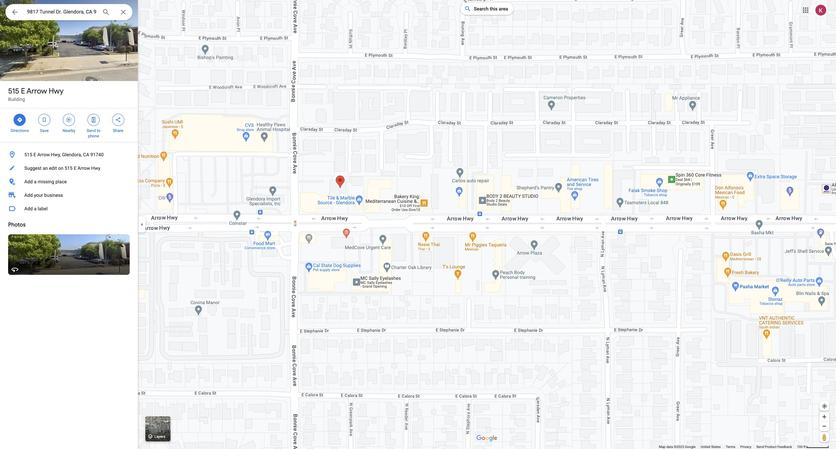 Task type: vqa. For each thing, say whether or not it's contained in the screenshot.
1st Add from the top of the 515 E Arrow Hwy main content
yes



Task type: locate. For each thing, give the bounding box(es) containing it.
2 horizontal spatial 515
[[65, 166, 73, 171]]

send inside send to phone
[[87, 128, 96, 133]]

e for hwy
[[21, 87, 25, 96]]

google maps element
[[0, 0, 837, 450]]

nearby
[[63, 128, 75, 133]]

none field inside 9817 tunnel dr. glendora, ca 91740 field
[[27, 8, 97, 16]]

0 vertical spatial send
[[87, 128, 96, 133]]

1 horizontal spatial 515
[[24, 152, 32, 158]]

0 vertical spatial hwy
[[49, 87, 64, 96]]

1 vertical spatial send
[[757, 445, 764, 449]]

515 inside 515 e arrow hwy building
[[8, 87, 19, 96]]

1 add from the top
[[24, 179, 33, 185]]

arrow inside 515 e arrow hwy building
[[27, 87, 47, 96]]

send inside button
[[757, 445, 764, 449]]


[[41, 116, 47, 124]]

1 vertical spatial a
[[34, 206, 37, 212]]

1 vertical spatial 515
[[24, 152, 32, 158]]

1 horizontal spatial hwy
[[91, 166, 100, 171]]


[[115, 116, 121, 124]]

515 for hwy
[[8, 87, 19, 96]]

send
[[87, 128, 96, 133], [757, 445, 764, 449]]

1 horizontal spatial e
[[33, 152, 36, 158]]

an
[[43, 166, 48, 171]]

515 up suggest
[[24, 152, 32, 158]]

send product feedback
[[757, 445, 792, 449]]

add a label
[[24, 206, 48, 212]]

a
[[34, 179, 37, 185], [34, 206, 37, 212]]

united states button
[[701, 445, 721, 450]]

ca
[[83, 152, 89, 158]]

1 vertical spatial add
[[24, 193, 33, 198]]

515 up building
[[8, 87, 19, 96]]

e inside 515 e arrow hwy building
[[21, 87, 25, 96]]

0 horizontal spatial hwy
[[49, 87, 64, 96]]

a left missing
[[34, 179, 37, 185]]

send left product
[[757, 445, 764, 449]]

1 horizontal spatial send
[[757, 445, 764, 449]]

search this area
[[474, 6, 508, 11]]

a left label
[[34, 206, 37, 212]]

arrow
[[27, 87, 47, 96], [37, 152, 50, 158], [78, 166, 90, 171]]

0 horizontal spatial 515
[[8, 87, 19, 96]]

data
[[667, 445, 673, 449]]

 search field
[[5, 4, 132, 22]]

91740
[[90, 152, 104, 158]]

send for send to phone
[[87, 128, 96, 133]]

0 vertical spatial arrow
[[27, 87, 47, 96]]

515 right on
[[65, 166, 73, 171]]

add left label
[[24, 206, 33, 212]]

arrow left hwy,
[[37, 152, 50, 158]]

map
[[659, 445, 666, 449]]

add a missing place
[[24, 179, 67, 185]]

1 vertical spatial hwy
[[91, 166, 100, 171]]

2 vertical spatial e
[[74, 166, 76, 171]]

2 add from the top
[[24, 193, 33, 198]]

area
[[499, 6, 508, 11]]

0 horizontal spatial send
[[87, 128, 96, 133]]

0 vertical spatial e
[[21, 87, 25, 96]]

515
[[8, 87, 19, 96], [24, 152, 32, 158], [65, 166, 73, 171]]

e up suggest
[[33, 152, 36, 158]]

united
[[701, 445, 711, 449]]

arrow for hwy,
[[37, 152, 50, 158]]

e up building
[[21, 87, 25, 96]]

send up phone
[[87, 128, 96, 133]]

directions
[[11, 128, 29, 133]]

add for add your business
[[24, 193, 33, 198]]

terms
[[726, 445, 736, 449]]

add for add a label
[[24, 206, 33, 212]]

arrow up 
[[27, 87, 47, 96]]


[[91, 116, 97, 124]]

google account: kenny nguyen  
(kenny.nguyen@adept.ai) image
[[816, 5, 827, 15]]

footer inside google maps element
[[659, 445, 798, 450]]

business
[[44, 193, 63, 198]]

None field
[[27, 8, 97, 16]]


[[66, 116, 72, 124]]

feedback
[[778, 445, 792, 449]]

2 a from the top
[[34, 206, 37, 212]]

add
[[24, 179, 33, 185], [24, 193, 33, 198], [24, 206, 33, 212]]

add left your
[[24, 193, 33, 198]]

missing
[[38, 179, 54, 185]]

100
[[798, 445, 803, 449]]

1 a from the top
[[34, 179, 37, 185]]

2 vertical spatial add
[[24, 206, 33, 212]]

e down glendora,
[[74, 166, 76, 171]]

footer
[[659, 445, 798, 450]]

a for missing
[[34, 179, 37, 185]]

show street view coverage image
[[820, 433, 830, 443]]

zoom out image
[[822, 424, 827, 429]]

to
[[97, 128, 100, 133]]

arrow down ca
[[78, 166, 90, 171]]

0 vertical spatial add
[[24, 179, 33, 185]]

ft
[[804, 445, 806, 449]]

hwy
[[49, 87, 64, 96], [91, 166, 100, 171]]

footer containing map data ©2023 google
[[659, 445, 798, 450]]

e
[[21, 87, 25, 96], [33, 152, 36, 158], [74, 166, 76, 171]]

0 vertical spatial a
[[34, 179, 37, 185]]

hwy,
[[51, 152, 61, 158]]

3 add from the top
[[24, 206, 33, 212]]

show your location image
[[822, 404, 828, 410]]

0 vertical spatial 515
[[8, 87, 19, 96]]

save
[[40, 128, 49, 133]]

0 horizontal spatial e
[[21, 87, 25, 96]]

hwy inside 515 e arrow hwy building
[[49, 87, 64, 96]]

on
[[58, 166, 63, 171]]

1 vertical spatial e
[[33, 152, 36, 158]]

add down suggest
[[24, 179, 33, 185]]

1 vertical spatial arrow
[[37, 152, 50, 158]]

2 vertical spatial 515
[[65, 166, 73, 171]]

e for hwy,
[[33, 152, 36, 158]]

arrow for hwy
[[27, 87, 47, 96]]



Task type: describe. For each thing, give the bounding box(es) containing it.
100 ft
[[798, 445, 806, 449]]

2 horizontal spatial e
[[74, 166, 76, 171]]

place
[[55, 179, 67, 185]]

515 e arrow hwy building
[[8, 87, 64, 102]]

100 ft button
[[798, 445, 829, 449]]

515 e arrow hwy main content
[[0, 0, 138, 450]]

search this area button
[[461, 3, 514, 15]]

privacy
[[741, 445, 752, 449]]

actions for 515 e arrow hwy region
[[0, 108, 138, 142]]

phone
[[88, 134, 99, 139]]

a for label
[[34, 206, 37, 212]]

edit
[[49, 166, 57, 171]]

515 e arrow hwy, glendora, ca 91740 button
[[0, 148, 138, 162]]

 button
[[5, 4, 24, 22]]

add a label button
[[0, 202, 138, 216]]

google
[[685, 445, 696, 449]]

hwy inside suggest an edit on 515 e arrow hwy button
[[91, 166, 100, 171]]

label
[[38, 206, 48, 212]]

515 e arrow hwy, glendora, ca 91740
[[24, 152, 104, 158]]

photos
[[8, 222, 26, 228]]

glendora,
[[62, 152, 82, 158]]

map data ©2023 google
[[659, 445, 696, 449]]

your
[[34, 193, 43, 198]]

add for add a missing place
[[24, 179, 33, 185]]

send to phone
[[87, 128, 100, 139]]

send product feedback button
[[757, 445, 792, 450]]

add your business
[[24, 193, 63, 198]]

building
[[8, 97, 25, 102]]

zoom in image
[[822, 415, 827, 420]]

©2023
[[674, 445, 685, 449]]

layers
[[154, 435, 165, 440]]

515 for hwy,
[[24, 152, 32, 158]]

terms button
[[726, 445, 736, 450]]

share
[[113, 128, 123, 133]]

suggest an edit on 515 e arrow hwy
[[24, 166, 100, 171]]

send for send product feedback
[[757, 445, 764, 449]]

this
[[490, 6, 498, 11]]

add a missing place button
[[0, 175, 138, 189]]

9817 Tunnel Dr. Glendora, CA 91740 field
[[5, 4, 132, 20]]


[[17, 116, 23, 124]]

search
[[474, 6, 489, 11]]

states
[[712, 445, 721, 449]]

product
[[765, 445, 777, 449]]


[[11, 7, 19, 17]]

united states
[[701, 445, 721, 449]]

suggest an edit on 515 e arrow hwy button
[[0, 162, 138, 175]]

2 vertical spatial arrow
[[78, 166, 90, 171]]

collapse side panel image
[[138, 221, 146, 228]]

privacy button
[[741, 445, 752, 450]]

suggest
[[24, 166, 42, 171]]

add your business link
[[0, 189, 138, 202]]



